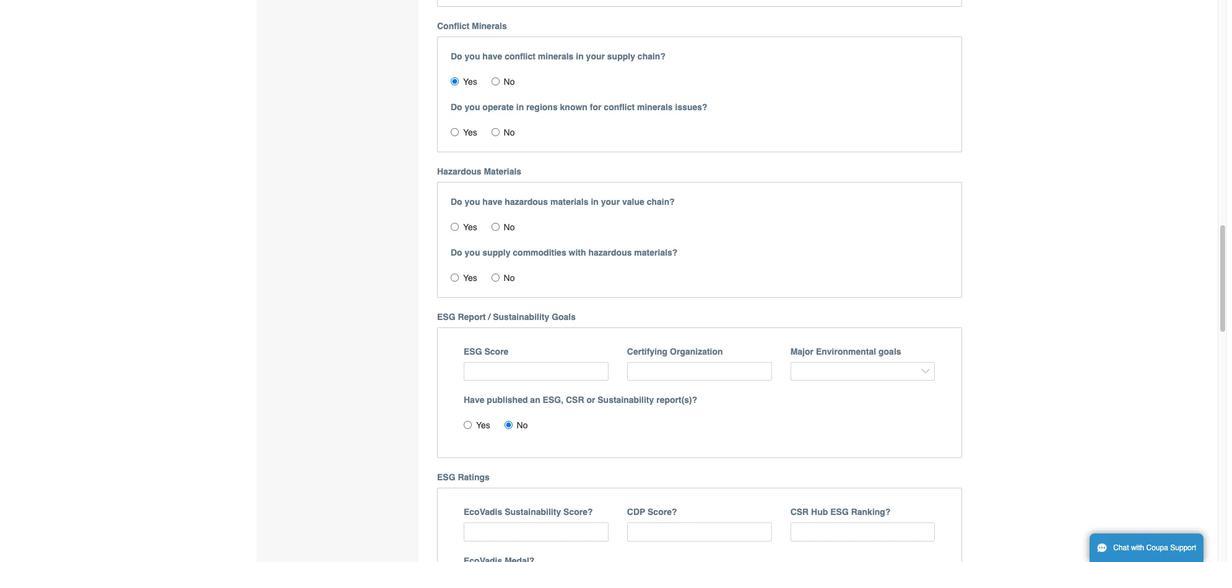 Task type: describe. For each thing, give the bounding box(es) containing it.
do for do you supply commodities with hazardous materials?
[[451, 248, 462, 257]]

chat with coupa support button
[[1090, 534, 1204, 562]]

published
[[487, 395, 528, 405]]

do you have hazardous materials in your value chain?
[[451, 197, 675, 207]]

ranking?
[[851, 507, 891, 517]]

with inside button
[[1131, 544, 1144, 552]]

your for supply
[[586, 51, 605, 61]]

certifying
[[627, 347, 668, 357]]

regions
[[526, 102, 558, 112]]

0 vertical spatial sustainability
[[493, 312, 549, 322]]

known
[[560, 102, 588, 112]]

no for hazardous
[[504, 222, 515, 232]]

you for do you operate in regions known for conflict minerals issues?
[[465, 102, 480, 112]]

materials
[[484, 166, 521, 176]]

issues?
[[675, 102, 708, 112]]

1 vertical spatial hazardous
[[589, 248, 632, 257]]

report(s)?
[[656, 395, 697, 405]]

your for value
[[601, 197, 620, 207]]

score
[[485, 347, 509, 357]]

an
[[530, 395, 540, 405]]

have published an esg, csr or sustainability report(s)?
[[464, 395, 697, 405]]

cdp score?
[[627, 507, 677, 517]]

0 horizontal spatial in
[[516, 102, 524, 112]]

or
[[587, 395, 595, 405]]

chain? for do you have hazardous materials in your value chain?
[[647, 197, 675, 207]]

0 vertical spatial minerals
[[538, 51, 574, 61]]

2 vertical spatial sustainability
[[505, 507, 561, 517]]

esg score
[[464, 347, 509, 357]]

hazardous materials
[[437, 166, 521, 176]]

value
[[622, 197, 644, 207]]

1 score? from the left
[[564, 507, 593, 517]]

esg for esg ratings
[[437, 473, 455, 483]]

environmental
[[816, 347, 876, 357]]

you for do you have conflict minerals in your supply chain?
[[465, 51, 480, 61]]

in for materials
[[591, 197, 599, 207]]

0 horizontal spatial conflict
[[505, 51, 536, 61]]

no for in
[[504, 127, 515, 137]]

operate
[[483, 102, 514, 112]]

do you operate in regions known for conflict minerals issues?
[[451, 102, 708, 112]]

have
[[464, 395, 485, 405]]

1 vertical spatial sustainability
[[598, 395, 654, 405]]

certifying organization
[[627, 347, 723, 357]]

esg ratings
[[437, 473, 490, 483]]

no for conflict
[[504, 77, 515, 87]]

do you supply commodities with hazardous materials?
[[451, 248, 678, 257]]

yes for do you operate in regions known for conflict minerals issues?
[[463, 127, 477, 137]]

do for do you have hazardous materials in your value chain?
[[451, 197, 462, 207]]

report
[[458, 312, 486, 322]]

have for hazardous
[[483, 197, 502, 207]]

no for commodities
[[504, 273, 515, 283]]

goals
[[552, 312, 576, 322]]



Task type: locate. For each thing, give the bounding box(es) containing it.
1 vertical spatial csr
[[791, 507, 809, 517]]

no up commodities
[[504, 222, 515, 232]]

esg for esg report / sustainability goals
[[437, 312, 455, 322]]

yes
[[463, 77, 477, 87], [463, 127, 477, 137], [463, 222, 477, 232], [463, 273, 477, 283], [476, 421, 490, 431]]

no up esg report / sustainability goals
[[504, 273, 515, 283]]

2 score? from the left
[[648, 507, 677, 517]]

yes for have published an esg, csr or sustainability report(s)?
[[476, 421, 490, 431]]

chat
[[1114, 544, 1129, 552]]

1 do from the top
[[451, 51, 462, 61]]

yes for do you have hazardous materials in your value chain?
[[463, 222, 477, 232]]

no down the published
[[517, 421, 528, 431]]

None radio
[[491, 77, 499, 85], [451, 223, 459, 231], [464, 421, 472, 429], [491, 77, 499, 85], [451, 223, 459, 231], [464, 421, 472, 429]]

yes up hazardous materials at the left
[[463, 127, 477, 137]]

conflict
[[505, 51, 536, 61], [604, 102, 635, 112]]

hazardous left materials? at the top of the page
[[589, 248, 632, 257]]

have down materials
[[483, 197, 502, 207]]

0 vertical spatial conflict
[[505, 51, 536, 61]]

score? right the cdp
[[648, 507, 677, 517]]

cdp
[[627, 507, 645, 517]]

materials?
[[634, 248, 678, 257]]

for
[[590, 102, 602, 112]]

you
[[465, 51, 480, 61], [465, 102, 480, 112], [465, 197, 480, 207], [465, 248, 480, 257]]

you for do you have hazardous materials in your value chain?
[[465, 197, 480, 207]]

1 vertical spatial in
[[516, 102, 524, 112]]

conflict minerals
[[437, 21, 507, 31]]

1 horizontal spatial hazardous
[[589, 248, 632, 257]]

EcoVadis Sustainability Score? text field
[[464, 523, 609, 542]]

commodities
[[513, 248, 566, 257]]

in for minerals
[[576, 51, 584, 61]]

hazardous
[[437, 166, 481, 176]]

1 horizontal spatial with
[[1131, 544, 1144, 552]]

yes for do you have conflict minerals in your supply chain?
[[463, 77, 477, 87]]

have for conflict
[[483, 51, 502, 61]]

4 you from the top
[[465, 248, 480, 257]]

hazardous down materials
[[505, 197, 548, 207]]

do for do you operate in regions known for conflict minerals issues?
[[451, 102, 462, 112]]

yes for do you supply commodities with hazardous materials?
[[463, 273, 477, 283]]

goals
[[879, 347, 901, 357]]

minerals up regions
[[538, 51, 574, 61]]

conflict
[[437, 21, 469, 31]]

1 horizontal spatial minerals
[[637, 102, 673, 112]]

in up do you operate in regions known for conflict minerals issues?
[[576, 51, 584, 61]]

1 vertical spatial chain?
[[647, 197, 675, 207]]

0 vertical spatial supply
[[607, 51, 635, 61]]

/
[[488, 312, 491, 322]]

in right operate
[[516, 102, 524, 112]]

conflict down minerals
[[505, 51, 536, 61]]

CDP Score? text field
[[627, 523, 772, 542]]

score?
[[564, 507, 593, 517], [648, 507, 677, 517]]

esg left report
[[437, 312, 455, 322]]

1 vertical spatial conflict
[[604, 102, 635, 112]]

1 horizontal spatial in
[[576, 51, 584, 61]]

you for do you supply commodities with hazardous materials?
[[465, 248, 480, 257]]

sustainability right /
[[493, 312, 549, 322]]

have
[[483, 51, 502, 61], [483, 197, 502, 207]]

minerals
[[538, 51, 574, 61], [637, 102, 673, 112]]

0 vertical spatial hazardous
[[505, 197, 548, 207]]

csr left the hub
[[791, 507, 809, 517]]

supply
[[607, 51, 635, 61], [483, 248, 511, 257]]

major environmental goals
[[791, 347, 901, 357]]

organization
[[670, 347, 723, 357]]

hub
[[811, 507, 828, 517]]

no for esg,
[[517, 421, 528, 431]]

have down minerals
[[483, 51, 502, 61]]

do
[[451, 51, 462, 61], [451, 102, 462, 112], [451, 197, 462, 207], [451, 248, 462, 257]]

with
[[569, 248, 586, 257], [1131, 544, 1144, 552]]

no down operate
[[504, 127, 515, 137]]

CSR Hub ESG Ranking? text field
[[791, 523, 935, 542]]

chat with coupa support
[[1114, 544, 1197, 552]]

1 have from the top
[[483, 51, 502, 61]]

ratings
[[458, 473, 490, 483]]

1 vertical spatial with
[[1131, 544, 1144, 552]]

esg left score
[[464, 347, 482, 357]]

sustainability
[[493, 312, 549, 322], [598, 395, 654, 405], [505, 507, 561, 517]]

no up operate
[[504, 77, 515, 87]]

hazardous
[[505, 197, 548, 207], [589, 248, 632, 257]]

no
[[504, 77, 515, 87], [504, 127, 515, 137], [504, 222, 515, 232], [504, 273, 515, 283], [517, 421, 528, 431]]

esg report / sustainability goals
[[437, 312, 576, 322]]

3 do from the top
[[451, 197, 462, 207]]

do you have conflict minerals in your supply chain?
[[451, 51, 666, 61]]

ecovadis sustainability score?
[[464, 507, 593, 517]]

materials
[[551, 197, 589, 207]]

with right commodities
[[569, 248, 586, 257]]

0 horizontal spatial with
[[569, 248, 586, 257]]

minerals
[[472, 21, 507, 31]]

0 horizontal spatial csr
[[566, 395, 584, 405]]

minerals left issues?
[[637, 102, 673, 112]]

1 horizontal spatial csr
[[791, 507, 809, 517]]

esg for esg score
[[464, 347, 482, 357]]

1 horizontal spatial supply
[[607, 51, 635, 61]]

0 horizontal spatial score?
[[564, 507, 593, 517]]

2 have from the top
[[483, 197, 502, 207]]

csr
[[566, 395, 584, 405], [791, 507, 809, 517]]

yes down "conflict minerals"
[[463, 77, 477, 87]]

sustainability up ecovadis sustainability score? text box
[[505, 507, 561, 517]]

esg left ratings
[[437, 473, 455, 483]]

0 vertical spatial chain?
[[638, 51, 666, 61]]

in
[[576, 51, 584, 61], [516, 102, 524, 112], [591, 197, 599, 207]]

1 horizontal spatial score?
[[648, 507, 677, 517]]

0 horizontal spatial hazardous
[[505, 197, 548, 207]]

2 vertical spatial in
[[591, 197, 599, 207]]

csr left or
[[566, 395, 584, 405]]

1 you from the top
[[465, 51, 480, 61]]

1 vertical spatial minerals
[[637, 102, 673, 112]]

esg,
[[543, 395, 564, 405]]

csr hub esg ranking?
[[791, 507, 891, 517]]

coupa
[[1147, 544, 1168, 552]]

0 vertical spatial your
[[586, 51, 605, 61]]

3 you from the top
[[465, 197, 480, 207]]

4 do from the top
[[451, 248, 462, 257]]

0 vertical spatial with
[[569, 248, 586, 257]]

1 horizontal spatial conflict
[[604, 102, 635, 112]]

your
[[586, 51, 605, 61], [601, 197, 620, 207]]

major
[[791, 347, 814, 357]]

0 vertical spatial csr
[[566, 395, 584, 405]]

Certifying Organization text field
[[627, 362, 772, 381]]

conflict right for
[[604, 102, 635, 112]]

yes down hazardous materials at the left
[[463, 222, 477, 232]]

2 do from the top
[[451, 102, 462, 112]]

your up for
[[586, 51, 605, 61]]

do for do you have conflict minerals in your supply chain?
[[451, 51, 462, 61]]

0 horizontal spatial supply
[[483, 248, 511, 257]]

0 vertical spatial have
[[483, 51, 502, 61]]

yes up report
[[463, 273, 477, 283]]

yes down have
[[476, 421, 490, 431]]

sustainability right or
[[598, 395, 654, 405]]

1 vertical spatial supply
[[483, 248, 511, 257]]

ESG Score text field
[[464, 362, 609, 381]]

2 horizontal spatial in
[[591, 197, 599, 207]]

2 you from the top
[[465, 102, 480, 112]]

None radio
[[451, 77, 459, 85], [451, 128, 459, 136], [491, 128, 499, 136], [491, 223, 499, 231], [451, 274, 459, 282], [491, 274, 499, 282], [504, 421, 512, 429], [451, 77, 459, 85], [451, 128, 459, 136], [491, 128, 499, 136], [491, 223, 499, 231], [451, 274, 459, 282], [491, 274, 499, 282], [504, 421, 512, 429]]

esg right the hub
[[830, 507, 849, 517]]

chain? for do you have conflict minerals in your supply chain?
[[638, 51, 666, 61]]

score? up ecovadis sustainability score? text box
[[564, 507, 593, 517]]

ecovadis
[[464, 507, 502, 517]]

support
[[1171, 544, 1197, 552]]

0 vertical spatial in
[[576, 51, 584, 61]]

with right 'chat'
[[1131, 544, 1144, 552]]

esg
[[437, 312, 455, 322], [464, 347, 482, 357], [437, 473, 455, 483], [830, 507, 849, 517]]

0 horizontal spatial minerals
[[538, 51, 574, 61]]

1 vertical spatial your
[[601, 197, 620, 207]]

your left value
[[601, 197, 620, 207]]

1 vertical spatial have
[[483, 197, 502, 207]]

chain?
[[638, 51, 666, 61], [647, 197, 675, 207]]

in right materials on the top left of the page
[[591, 197, 599, 207]]



Task type: vqa. For each thing, say whether or not it's contained in the screenshot.
radio
yes



